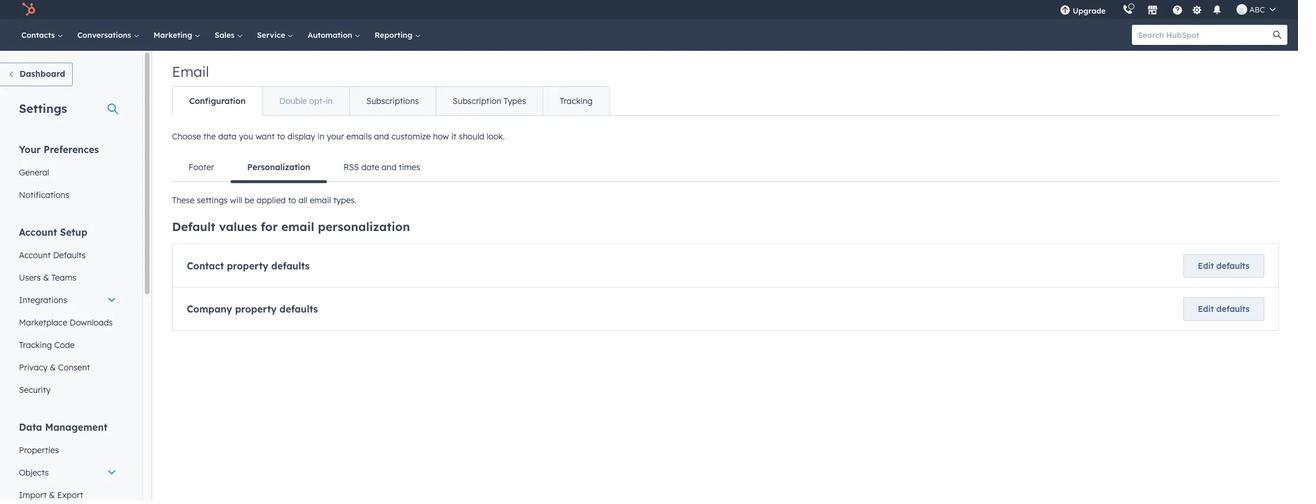 Task type: describe. For each thing, give the bounding box(es) containing it.
general
[[19, 167, 49, 178]]

& for export
[[49, 490, 55, 501]]

you
[[239, 131, 253, 142]]

your preferences
[[19, 144, 99, 156]]

footer
[[189, 162, 214, 173]]

subscription
[[453, 96, 502, 106]]

setup
[[60, 227, 87, 238]]

preferences
[[44, 144, 99, 156]]

tracking link
[[543, 87, 610, 115]]

notifications image
[[1212, 5, 1223, 16]]

objects
[[19, 468, 49, 478]]

& for consent
[[50, 363, 56, 373]]

settings link
[[1190, 3, 1205, 16]]

search image
[[1274, 31, 1282, 39]]

0 horizontal spatial in
[[318, 131, 325, 142]]

subscription types
[[453, 96, 526, 106]]

data
[[218, 131, 237, 142]]

all
[[299, 195, 308, 206]]

edit defaults button for company property defaults
[[1184, 297, 1265, 321]]

footer link
[[172, 153, 231, 182]]

upgrade image
[[1060, 5, 1071, 16]]

personalization link
[[231, 153, 327, 183]]

defaults
[[53, 250, 86, 261]]

email
[[172, 63, 209, 80]]

settings image
[[1192, 5, 1203, 16]]

edit for company property defaults
[[1199, 304, 1215, 315]]

personalization
[[247, 162, 310, 173]]

edit defaults button for contact property defaults
[[1184, 254, 1265, 278]]

import & export
[[19, 490, 83, 501]]

help image
[[1173, 5, 1183, 16]]

integrations
[[19, 295, 67, 306]]

company property defaults
[[187, 303, 318, 315]]

brad klo image
[[1237, 4, 1248, 15]]

abc button
[[1230, 0, 1283, 19]]

properties
[[19, 445, 59, 456]]

settings
[[197, 195, 228, 206]]

look.
[[487, 131, 505, 142]]

edit defaults for company property defaults
[[1199, 304, 1250, 315]]

configuration link
[[173, 87, 262, 115]]

marketing link
[[147, 19, 208, 51]]

account for account setup
[[19, 227, 57, 238]]

tracking for tracking code
[[19, 340, 52, 351]]

export
[[57, 490, 83, 501]]

sales link
[[208, 19, 250, 51]]

choose
[[172, 131, 201, 142]]

privacy & consent
[[19, 363, 90, 373]]

configuration
[[189, 96, 246, 106]]

integrations button
[[12, 289, 124, 312]]

marketplace downloads
[[19, 318, 113, 328]]

it
[[452, 131, 457, 142]]

security link
[[12, 379, 124, 402]]

import & export link
[[12, 484, 124, 502]]

subscriptions link
[[349, 87, 436, 115]]

security
[[19, 385, 51, 396]]

rss date and times
[[344, 162, 420, 173]]

will
[[230, 195, 242, 206]]

emails
[[347, 131, 372, 142]]

privacy
[[19, 363, 48, 373]]

data management element
[[12, 421, 124, 502]]

hubspot image
[[21, 2, 35, 17]]

dashboard link
[[0, 63, 73, 86]]

to for want
[[277, 131, 285, 142]]

menu containing abc
[[1052, 0, 1285, 19]]

contacts
[[21, 30, 57, 40]]

calling icon button
[[1118, 2, 1138, 17]]

in inside 'link'
[[326, 96, 333, 106]]

date
[[361, 162, 379, 173]]

choose the data you want to display in your emails and customize how it should look.
[[172, 131, 505, 142]]

contact
[[187, 260, 224, 272]]

reporting
[[375, 30, 415, 40]]

tracking code
[[19, 340, 75, 351]]

times
[[399, 162, 420, 173]]

rss date and times link
[[327, 153, 437, 182]]

tracking for tracking
[[560, 96, 593, 106]]

downloads
[[70, 318, 113, 328]]

double
[[279, 96, 307, 106]]

0 vertical spatial and
[[374, 131, 389, 142]]

should
[[459, 131, 485, 142]]

company
[[187, 303, 232, 315]]

and inside navigation
[[382, 162, 397, 173]]

data management
[[19, 422, 107, 434]]

marketplace downloads link
[[12, 312, 124, 334]]

marketplaces image
[[1148, 5, 1158, 16]]

opt-
[[309, 96, 326, 106]]

management
[[45, 422, 107, 434]]

data
[[19, 422, 42, 434]]

upgrade
[[1073, 6, 1106, 15]]

notifications button
[[1208, 0, 1228, 19]]



Task type: locate. For each thing, give the bounding box(es) containing it.
1 vertical spatial in
[[318, 131, 325, 142]]

1 vertical spatial property
[[235, 303, 277, 315]]

conversations
[[77, 30, 134, 40]]

contacts link
[[14, 19, 70, 51]]

subscriptions
[[367, 96, 419, 106]]

& right "users"
[[43, 273, 49, 283]]

edit for contact property defaults
[[1199, 261, 1215, 271]]

0 vertical spatial tracking
[[560, 96, 593, 106]]

privacy & consent link
[[12, 357, 124, 379]]

email down "all"
[[282, 219, 314, 234]]

1 vertical spatial to
[[288, 195, 296, 206]]

tracking inside tracking link
[[560, 96, 593, 106]]

0 vertical spatial to
[[277, 131, 285, 142]]

your preferences element
[[12, 143, 124, 206]]

types
[[504, 96, 526, 106]]

search button
[[1268, 25, 1288, 45]]

the
[[203, 131, 216, 142]]

0 vertical spatial in
[[326, 96, 333, 106]]

teams
[[51, 273, 76, 283]]

1 edit from the top
[[1199, 261, 1215, 271]]

menu
[[1052, 0, 1285, 19]]

to for applied
[[288, 195, 296, 206]]

navigation
[[172, 86, 610, 116], [172, 153, 1280, 183]]

account setup
[[19, 227, 87, 238]]

in left your
[[318, 131, 325, 142]]

edit defaults
[[1199, 261, 1250, 271], [1199, 304, 1250, 315]]

email
[[310, 195, 331, 206], [282, 219, 314, 234]]

to left "all"
[[288, 195, 296, 206]]

& inside import & export link
[[49, 490, 55, 501]]

1 vertical spatial account
[[19, 250, 51, 261]]

general link
[[12, 161, 124, 184]]

&
[[43, 273, 49, 283], [50, 363, 56, 373], [49, 490, 55, 501]]

1 vertical spatial &
[[50, 363, 56, 373]]

and
[[374, 131, 389, 142], [382, 162, 397, 173]]

account
[[19, 227, 57, 238], [19, 250, 51, 261]]

2 vertical spatial &
[[49, 490, 55, 501]]

service
[[257, 30, 288, 40]]

property down the values
[[227, 260, 268, 272]]

abc
[[1250, 5, 1266, 14]]

account defaults link
[[12, 244, 124, 267]]

double opt-in link
[[262, 87, 349, 115]]

0 vertical spatial edit
[[1199, 261, 1215, 271]]

& right the privacy
[[50, 363, 56, 373]]

marketplace
[[19, 318, 67, 328]]

property down the contact property defaults
[[235, 303, 277, 315]]

2 edit defaults button from the top
[[1184, 297, 1265, 321]]

reporting link
[[368, 19, 428, 51]]

property for contact
[[227, 260, 268, 272]]

these
[[172, 195, 195, 206]]

rss
[[344, 162, 359, 173]]

default values for email personalization
[[172, 219, 410, 234]]

& for teams
[[43, 273, 49, 283]]

& left export
[[49, 490, 55, 501]]

account setup element
[[12, 226, 124, 402]]

sales
[[215, 30, 237, 40]]

0 vertical spatial property
[[227, 260, 268, 272]]

display
[[288, 131, 315, 142]]

edit defaults for contact property defaults
[[1199, 261, 1250, 271]]

1 horizontal spatial tracking
[[560, 96, 593, 106]]

1 edit defaults from the top
[[1199, 261, 1250, 271]]

automation
[[308, 30, 355, 40]]

1 horizontal spatial in
[[326, 96, 333, 106]]

property for company
[[235, 303, 277, 315]]

notifications
[[19, 190, 69, 201]]

objects button
[[12, 462, 124, 484]]

dashboard
[[20, 69, 65, 79]]

0 vertical spatial email
[[310, 195, 331, 206]]

Search HubSpot search field
[[1133, 25, 1278, 45]]

marketing
[[154, 30, 195, 40]]

1 vertical spatial edit defaults button
[[1184, 297, 1265, 321]]

subscription types link
[[436, 87, 543, 115]]

types.
[[334, 195, 357, 206]]

applied
[[257, 195, 286, 206]]

1 horizontal spatial to
[[288, 195, 296, 206]]

email right "all"
[[310, 195, 331, 206]]

account defaults
[[19, 250, 86, 261]]

account up "users"
[[19, 250, 51, 261]]

0 vertical spatial account
[[19, 227, 57, 238]]

tracking inside tracking code link
[[19, 340, 52, 351]]

contact property defaults
[[187, 260, 310, 272]]

0 horizontal spatial to
[[277, 131, 285, 142]]

these settings will be applied to all email types.
[[172, 195, 357, 206]]

account up account defaults
[[19, 227, 57, 238]]

1 vertical spatial edit
[[1199, 304, 1215, 315]]

edit defaults button
[[1184, 254, 1265, 278], [1184, 297, 1265, 321]]

your
[[327, 131, 344, 142]]

& inside users & teams link
[[43, 273, 49, 283]]

and right date
[[382, 162, 397, 173]]

for
[[261, 219, 278, 234]]

2 edit defaults from the top
[[1199, 304, 1250, 315]]

1 vertical spatial email
[[282, 219, 314, 234]]

defaults
[[271, 260, 310, 272], [1217, 261, 1250, 271], [280, 303, 318, 315], [1217, 304, 1250, 315]]

double opt-in
[[279, 96, 333, 106]]

2 edit from the top
[[1199, 304, 1215, 315]]

users
[[19, 273, 41, 283]]

0 horizontal spatial tracking
[[19, 340, 52, 351]]

0 vertical spatial &
[[43, 273, 49, 283]]

help button
[[1168, 0, 1188, 19]]

automation link
[[301, 19, 368, 51]]

0 vertical spatial edit defaults button
[[1184, 254, 1265, 278]]

consent
[[58, 363, 90, 373]]

code
[[54, 340, 75, 351]]

navigation containing configuration
[[172, 86, 610, 116]]

users & teams link
[[12, 267, 124, 289]]

tracking code link
[[12, 334, 124, 357]]

1 navigation from the top
[[172, 86, 610, 116]]

customize
[[392, 131, 431, 142]]

want
[[256, 131, 275, 142]]

0 vertical spatial edit defaults
[[1199, 261, 1250, 271]]

calling icon image
[[1123, 5, 1134, 15]]

values
[[219, 219, 257, 234]]

2 account from the top
[[19, 250, 51, 261]]

users & teams
[[19, 273, 76, 283]]

in up your
[[326, 96, 333, 106]]

personalization
[[318, 219, 410, 234]]

how
[[433, 131, 449, 142]]

notifications link
[[12, 184, 124, 206]]

1 account from the top
[[19, 227, 57, 238]]

properties link
[[12, 439, 124, 462]]

service link
[[250, 19, 301, 51]]

settings
[[19, 101, 67, 116]]

your
[[19, 144, 41, 156]]

account for account defaults
[[19, 250, 51, 261]]

0 vertical spatial navigation
[[172, 86, 610, 116]]

1 vertical spatial navigation
[[172, 153, 1280, 183]]

2 navigation from the top
[[172, 153, 1280, 183]]

in
[[326, 96, 333, 106], [318, 131, 325, 142]]

& inside "privacy & consent" link
[[50, 363, 56, 373]]

to right want
[[277, 131, 285, 142]]

navigation for choose the data you want to display in your emails and customize how it should look.
[[172, 153, 1280, 183]]

1 vertical spatial tracking
[[19, 340, 52, 351]]

navigation for email
[[172, 86, 610, 116]]

1 edit defaults button from the top
[[1184, 254, 1265, 278]]

navigation containing footer
[[172, 153, 1280, 183]]

1 vertical spatial and
[[382, 162, 397, 173]]

and right emails at the top
[[374, 131, 389, 142]]

1 vertical spatial edit defaults
[[1199, 304, 1250, 315]]



Task type: vqa. For each thing, say whether or not it's contained in the screenshot.
Subscription
yes



